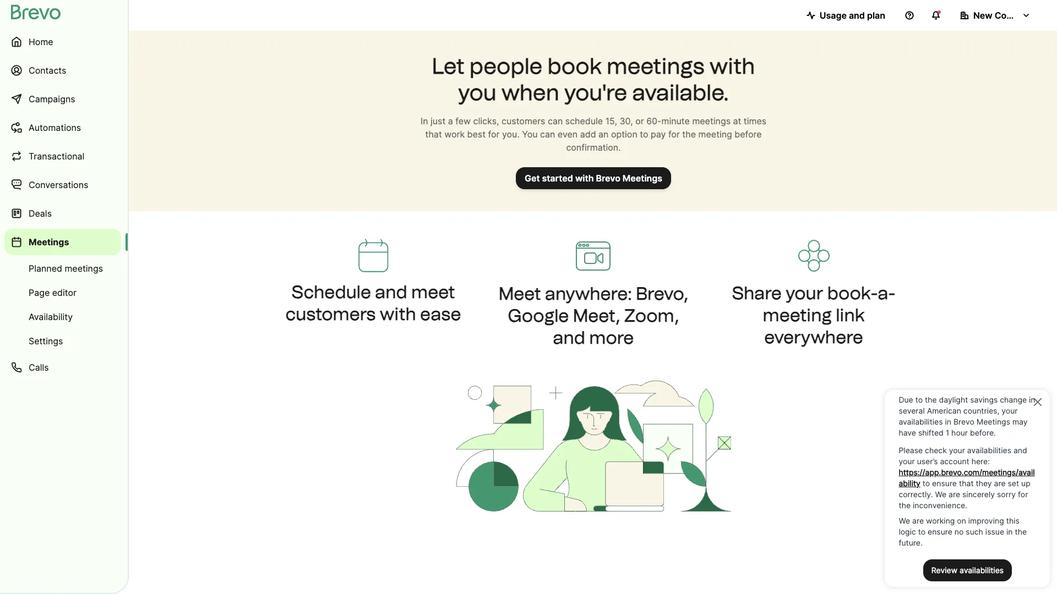 Task type: locate. For each thing, give the bounding box(es) containing it.
calls
[[29, 362, 49, 373]]

1 vertical spatial meetings
[[692, 116, 731, 127]]

can up even
[[548, 116, 563, 127]]

0 vertical spatial meetings
[[607, 53, 705, 79]]

meeting down your
[[763, 305, 832, 326]]

and down meet, on the bottom right of page
[[553, 328, 585, 349]]

work
[[445, 129, 465, 140]]

just
[[431, 116, 446, 127]]

0 vertical spatial customers
[[502, 116, 545, 127]]

before
[[735, 129, 762, 140]]

and
[[849, 10, 865, 21], [375, 282, 407, 303], [553, 328, 585, 349]]

2 horizontal spatial with
[[710, 53, 755, 79]]

1 vertical spatial meeting
[[763, 305, 832, 326]]

availability link
[[4, 306, 121, 328]]

and for schedule
[[375, 282, 407, 303]]

0 horizontal spatial meeting
[[699, 129, 732, 140]]

new company
[[974, 10, 1036, 21]]

with inside schedule and meet customers with ease
[[380, 304, 416, 325]]

an
[[599, 129, 609, 140]]

0 vertical spatial meeting
[[699, 129, 732, 140]]

settings link
[[4, 330, 121, 352]]

plan
[[867, 10, 886, 21]]

and inside meet anywhere: brevo, google meet, zoom, and more
[[553, 328, 585, 349]]

0 vertical spatial meetings
[[623, 173, 663, 184]]

0 horizontal spatial meetings
[[29, 237, 69, 248]]

settings
[[29, 336, 63, 347]]

1 vertical spatial customers
[[286, 304, 376, 325]]

available.
[[632, 79, 729, 106]]

can
[[548, 116, 563, 127], [540, 129, 555, 140]]

customers up you
[[502, 116, 545, 127]]

0 vertical spatial and
[[849, 10, 865, 21]]

2 vertical spatial with
[[380, 304, 416, 325]]

meetings
[[607, 53, 705, 79], [692, 116, 731, 127], [65, 263, 103, 274]]

with inside button
[[575, 173, 594, 184]]

1 horizontal spatial for
[[668, 129, 680, 140]]

planned meetings
[[29, 263, 103, 274]]

started
[[542, 173, 573, 184]]

campaigns link
[[4, 86, 121, 112]]

and left meet
[[375, 282, 407, 303]]

conversations link
[[4, 172, 121, 198]]

meetings right brevo
[[623, 173, 663, 184]]

for down "minute"
[[668, 129, 680, 140]]

let people book meetings with you when you're available.
[[432, 53, 755, 106]]

meet
[[411, 282, 455, 303]]

share your book-a- meeting link everywhere
[[732, 283, 896, 348]]

2 vertical spatial and
[[553, 328, 585, 349]]

for down clicks,
[[488, 129, 500, 140]]

meetings up the planned
[[29, 237, 69, 248]]

page editor
[[29, 287, 77, 298]]

book-
[[828, 283, 878, 304]]

with
[[710, 53, 755, 79], [575, 173, 594, 184], [380, 304, 416, 325]]

meeting right the
[[699, 129, 732, 140]]

0 vertical spatial with
[[710, 53, 755, 79]]

1 horizontal spatial with
[[575, 173, 594, 184]]

and inside button
[[849, 10, 865, 21]]

meetings
[[623, 173, 663, 184], [29, 237, 69, 248]]

best
[[467, 129, 486, 140]]

transactional
[[29, 151, 84, 162]]

0 horizontal spatial customers
[[286, 304, 376, 325]]

at
[[733, 116, 741, 127]]

add
[[580, 129, 596, 140]]

you
[[458, 79, 496, 106]]

meeting
[[699, 129, 732, 140], [763, 305, 832, 326]]

for
[[488, 129, 500, 140], [668, 129, 680, 140]]

30,
[[620, 116, 633, 127]]

meet,
[[573, 306, 620, 327]]

a
[[448, 116, 453, 127]]

and inside schedule and meet customers with ease
[[375, 282, 407, 303]]

1 vertical spatial with
[[575, 173, 594, 184]]

0 horizontal spatial with
[[380, 304, 416, 325]]

1 vertical spatial and
[[375, 282, 407, 303]]

1 horizontal spatial meeting
[[763, 305, 832, 326]]

automations
[[29, 122, 81, 133]]

campaigns
[[29, 94, 75, 105]]

0 horizontal spatial and
[[375, 282, 407, 303]]

0 vertical spatial can
[[548, 116, 563, 127]]

a-
[[878, 283, 896, 304]]

customers down schedule
[[286, 304, 376, 325]]

and left "plan"
[[849, 10, 865, 21]]

can right you
[[540, 129, 555, 140]]

ease
[[420, 304, 461, 325]]

1 horizontal spatial and
[[553, 328, 585, 349]]

1 horizontal spatial customers
[[502, 116, 545, 127]]

1 vertical spatial can
[[540, 129, 555, 140]]

new company button
[[952, 4, 1040, 26]]

0 horizontal spatial for
[[488, 129, 500, 140]]

1 horizontal spatial meetings
[[623, 173, 663, 184]]

meeting inside the 'share your book-a- meeting link everywhere'
[[763, 305, 832, 326]]

schedule
[[565, 116, 603, 127]]

usage and plan
[[820, 10, 886, 21]]

2 for from the left
[[668, 129, 680, 140]]

everywhere
[[764, 327, 863, 348]]

with inside let people book meetings with you when you're available.
[[710, 53, 755, 79]]

share
[[732, 283, 782, 304]]

customers
[[502, 116, 545, 127], [286, 304, 376, 325]]

meetings inside button
[[623, 173, 663, 184]]

2 horizontal spatial and
[[849, 10, 865, 21]]



Task type: vqa. For each thing, say whether or not it's contained in the screenshot.
Meet anywhere: Brevo, Google Meet, Zoom, and more
yes



Task type: describe. For each thing, give the bounding box(es) containing it.
brevo,
[[636, 284, 689, 305]]

60-
[[647, 116, 662, 127]]

15,
[[606, 116, 617, 127]]

book
[[548, 53, 602, 79]]

deals link
[[4, 200, 121, 227]]

home
[[29, 36, 53, 47]]

meet anywhere: brevo, google meet, zoom, and more
[[499, 284, 689, 349]]

clicks,
[[473, 116, 499, 127]]

minute
[[662, 116, 690, 127]]

few
[[456, 116, 471, 127]]

planned
[[29, 263, 62, 274]]

calls link
[[4, 355, 121, 381]]

deals
[[29, 208, 52, 219]]

get started with brevo meetings button
[[516, 167, 671, 189]]

conversations
[[29, 180, 88, 191]]

you're
[[564, 79, 627, 106]]

meet
[[499, 284, 541, 305]]

usage and plan button
[[798, 4, 894, 26]]

meetings inside let people book meetings with you when you're available.
[[607, 53, 705, 79]]

contacts link
[[4, 57, 121, 84]]

planned meetings link
[[4, 258, 121, 280]]

schedule and meet customers with ease
[[286, 282, 461, 325]]

customers inside in just a few clicks, customers can schedule 15, 30, or 60-minute meetings at times that work best for you. you can even add an option to pay for the meeting before confirmation.
[[502, 116, 545, 127]]

brevo
[[596, 173, 621, 184]]

that
[[425, 129, 442, 140]]

editor
[[52, 287, 77, 298]]

page
[[29, 287, 50, 298]]

let
[[432, 53, 465, 79]]

you
[[522, 129, 538, 140]]

2 vertical spatial meetings
[[65, 263, 103, 274]]

automations link
[[4, 115, 121, 141]]

customers inside schedule and meet customers with ease
[[286, 304, 376, 325]]

more
[[589, 328, 634, 349]]

even
[[558, 129, 578, 140]]

get started with brevo meetings
[[525, 173, 663, 184]]

zoom,
[[624, 306, 679, 327]]

the
[[682, 129, 696, 140]]

times
[[744, 116, 767, 127]]

meeting inside in just a few clicks, customers can schedule 15, 30, or 60-minute meetings at times that work best for you. you can even add an option to pay for the meeting before confirmation.
[[699, 129, 732, 140]]

pay
[[651, 129, 666, 140]]

to
[[640, 129, 648, 140]]

1 for from the left
[[488, 129, 500, 140]]

company
[[995, 10, 1036, 21]]

link
[[836, 305, 865, 326]]

option
[[611, 129, 638, 140]]

contacts
[[29, 65, 66, 76]]

with for schedule and meet customers with ease
[[380, 304, 416, 325]]

new
[[974, 10, 993, 21]]

people
[[470, 53, 543, 79]]

page editor link
[[4, 282, 121, 304]]

with for let people book meetings with you when you're available.
[[710, 53, 755, 79]]

when
[[502, 79, 559, 106]]

transactional link
[[4, 143, 121, 170]]

usage
[[820, 10, 847, 21]]

schedule
[[292, 282, 371, 303]]

your
[[786, 283, 824, 304]]

meetings inside in just a few clicks, customers can schedule 15, 30, or 60-minute meetings at times that work best for you. you can even add an option to pay for the meeting before confirmation.
[[692, 116, 731, 127]]

meetings link
[[4, 229, 121, 256]]

availability
[[29, 312, 73, 323]]

confirmation.
[[566, 142, 621, 153]]

1 vertical spatial meetings
[[29, 237, 69, 248]]

google
[[508, 306, 569, 327]]

anywhere:
[[545, 284, 632, 305]]

in
[[421, 116, 428, 127]]

in just a few clicks, customers can schedule 15, 30, or 60-minute meetings at times that work best for you. you can even add an option to pay for the meeting before confirmation.
[[421, 116, 767, 153]]

you.
[[502, 129, 520, 140]]

home link
[[4, 29, 121, 55]]

and for usage
[[849, 10, 865, 21]]

get
[[525, 173, 540, 184]]

or
[[636, 116, 644, 127]]



